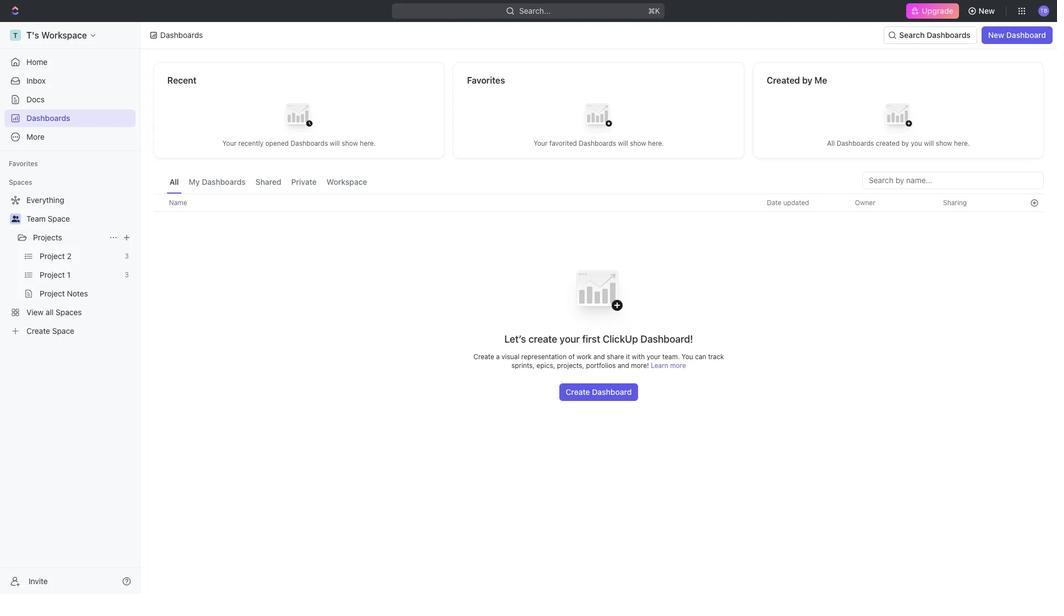 Task type: vqa. For each thing, say whether or not it's contained in the screenshot.
Goals link in the left of the page
no



Task type: describe. For each thing, give the bounding box(es) containing it.
no recent dashboards image
[[277, 95, 321, 139]]

let's
[[505, 334, 526, 345]]

new dashboard
[[989, 30, 1047, 40]]

project notes link
[[40, 285, 133, 303]]

create dashboard button
[[559, 384, 639, 401]]

dashboard for create dashboard
[[592, 388, 632, 397]]

0 vertical spatial your
[[560, 334, 580, 345]]

learn more link
[[651, 362, 686, 370]]

2 show from the left
[[630, 139, 647, 147]]

1 horizontal spatial favorites
[[467, 75, 505, 85]]

workspace inside button
[[327, 177, 367, 187]]

track
[[708, 353, 724, 361]]

visual
[[502, 353, 520, 361]]

search dashboards
[[900, 30, 971, 40]]

new button
[[964, 2, 1002, 20]]

upgrade link
[[907, 3, 959, 19]]

your recently opened dashboards will show here.
[[223, 139, 376, 147]]

0 vertical spatial by
[[803, 75, 813, 85]]

sprints,
[[512, 362, 535, 370]]

let's create your first clickup dashboard! row
[[154, 256, 1044, 401]]

all for all dashboards created by you will show here.
[[827, 139, 835, 147]]

inbox link
[[4, 72, 136, 90]]

everything
[[26, 196, 64, 205]]

created
[[876, 139, 900, 147]]

view all spaces link
[[4, 304, 133, 322]]

dashboards right favorited
[[579, 139, 616, 147]]

everything link
[[4, 192, 133, 209]]

recent
[[167, 75, 197, 85]]

1 vertical spatial spaces
[[56, 308, 82, 317]]

t's workspace, , element
[[10, 30, 21, 41]]

private button
[[289, 172, 320, 194]]

epics,
[[537, 362, 555, 370]]

date updated
[[767, 199, 810, 207]]

2
[[67, 252, 72, 261]]

of
[[569, 353, 575, 361]]

dashboards up recent on the left
[[160, 30, 203, 40]]

portfolios
[[586, 362, 616, 370]]

0 horizontal spatial and
[[594, 353, 605, 361]]

2 will from the left
[[618, 139, 628, 147]]

project for project 2
[[40, 252, 65, 261]]

can
[[695, 353, 707, 361]]

your inside create a visual representation of work and share it with your team. you can track sprints, epics, projects, portfolios and more!
[[647, 353, 661, 361]]

create dashboard
[[566, 388, 632, 397]]

dashboards right opened
[[291, 139, 328, 147]]

home
[[26, 57, 48, 67]]

more
[[671, 362, 686, 370]]

new dashboard button
[[982, 26, 1053, 44]]

created by me
[[767, 75, 828, 85]]

projects
[[33, 233, 62, 242]]

create for create space
[[26, 327, 50, 336]]

search...
[[520, 6, 551, 15]]

dashboards left the created
[[837, 139, 874, 147]]

dashboard!
[[641, 334, 693, 345]]

you
[[911, 139, 923, 147]]

row containing name
[[154, 194, 1044, 212]]

it
[[626, 353, 630, 361]]

view
[[26, 308, 44, 317]]

learn more
[[651, 362, 686, 370]]

tree inside sidebar navigation
[[4, 192, 136, 340]]

my dashboards button
[[186, 172, 248, 194]]

docs link
[[4, 91, 136, 109]]

all
[[46, 308, 54, 317]]

a
[[496, 353, 500, 361]]

team
[[26, 214, 46, 224]]

work
[[577, 353, 592, 361]]

home link
[[4, 53, 136, 71]]

Search by name... text field
[[869, 172, 1038, 189]]

shared button
[[253, 172, 284, 194]]

⌘k
[[649, 6, 661, 15]]

0 horizontal spatial spaces
[[9, 178, 32, 187]]

upgrade
[[922, 6, 954, 15]]

more
[[26, 132, 45, 142]]

user group image
[[11, 216, 20, 223]]

favorites inside button
[[9, 160, 38, 168]]

project 1
[[40, 270, 70, 280]]

date updated button
[[761, 194, 816, 212]]

sharing
[[944, 199, 967, 207]]

more!
[[631, 362, 649, 370]]

favorites button
[[4, 158, 42, 171]]

3 here. from the left
[[954, 139, 970, 147]]

more button
[[4, 128, 136, 146]]

create a visual representation of work and share it with your team. you can track sprints, epics, projects, portfolios and more!
[[474, 353, 724, 370]]

3 for 1
[[125, 271, 129, 279]]

create for create a visual representation of work and share it with your team. you can track sprints, epics, projects, portfolios and more!
[[474, 353, 494, 361]]

dashboard for new dashboard
[[1007, 30, 1047, 40]]

projects,
[[557, 362, 585, 370]]

workspace inside sidebar navigation
[[41, 30, 87, 40]]

name
[[169, 199, 187, 207]]

date
[[767, 199, 782, 207]]

create
[[529, 334, 558, 345]]

dashboards inside sidebar navigation
[[26, 113, 70, 123]]

opened
[[265, 139, 289, 147]]

workspace button
[[324, 172, 370, 194]]

1 vertical spatial by
[[902, 139, 909, 147]]

dashboards link
[[4, 110, 136, 127]]



Task type: locate. For each thing, give the bounding box(es) containing it.
3 right project 2 link
[[125, 252, 129, 261]]

dashboards down upgrade
[[927, 30, 971, 40]]

share
[[607, 353, 624, 361]]

project left 2
[[40, 252, 65, 261]]

dashboards inside button
[[202, 177, 246, 187]]

new for new
[[979, 6, 995, 15]]

show right you
[[936, 139, 953, 147]]

1 horizontal spatial here.
[[648, 139, 664, 147]]

3 project from the top
[[40, 289, 65, 299]]

team space link
[[26, 210, 133, 228]]

0 horizontal spatial all
[[170, 177, 179, 187]]

0 horizontal spatial workspace
[[41, 30, 87, 40]]

new up new dashboard at top
[[979, 6, 995, 15]]

team.
[[663, 353, 680, 361]]

1 horizontal spatial and
[[618, 362, 630, 370]]

create inside create dashboard 'button'
[[566, 388, 590, 397]]

recently
[[238, 139, 264, 147]]

first
[[583, 334, 601, 345]]

let's create your first clickup dashboard!
[[505, 334, 693, 345]]

2 3 from the top
[[125, 271, 129, 279]]

1 vertical spatial workspace
[[327, 177, 367, 187]]

1 vertical spatial create
[[474, 353, 494, 361]]

0 vertical spatial space
[[48, 214, 70, 224]]

search dashboards button
[[884, 26, 978, 44]]

0 horizontal spatial here.
[[360, 139, 376, 147]]

0 horizontal spatial will
[[330, 139, 340, 147]]

dashboard down portfolios
[[592, 388, 632, 397]]

let's create your first clickup dashboard! table
[[154, 194, 1044, 401]]

by left me
[[803, 75, 813, 85]]

project notes
[[40, 289, 88, 299]]

favorites
[[467, 75, 505, 85], [9, 160, 38, 168]]

your left favorited
[[534, 139, 548, 147]]

dashboards inside button
[[927, 30, 971, 40]]

2 your from the left
[[534, 139, 548, 147]]

tab list
[[167, 172, 370, 194]]

1 vertical spatial 3
[[125, 271, 129, 279]]

by
[[803, 75, 813, 85], [902, 139, 909, 147]]

tree containing everything
[[4, 192, 136, 340]]

project for project 1
[[40, 270, 65, 280]]

0 horizontal spatial dashboard
[[592, 388, 632, 397]]

invite
[[29, 577, 48, 586]]

dashboard down the tb dropdown button
[[1007, 30, 1047, 40]]

2 project from the top
[[40, 270, 65, 280]]

2 horizontal spatial create
[[566, 388, 590, 397]]

create inside create a visual representation of work and share it with your team. you can track sprints, epics, projects, portfolios and more!
[[474, 353, 494, 361]]

3 show from the left
[[936, 139, 953, 147]]

tb
[[1041, 7, 1048, 14]]

space
[[48, 214, 70, 224], [52, 327, 74, 336]]

t
[[13, 31, 18, 39]]

3 for 2
[[125, 252, 129, 261]]

you
[[682, 353, 694, 361]]

space down everything link
[[48, 214, 70, 224]]

1 horizontal spatial create
[[474, 353, 494, 361]]

inbox
[[26, 76, 46, 85]]

space for team space
[[48, 214, 70, 224]]

project up view all spaces on the bottom left of the page
[[40, 289, 65, 299]]

create
[[26, 327, 50, 336], [474, 353, 494, 361], [566, 388, 590, 397]]

create inside create space link
[[26, 327, 50, 336]]

dashboard inside button
[[1007, 30, 1047, 40]]

1 horizontal spatial all
[[827, 139, 835, 147]]

0 horizontal spatial your
[[560, 334, 580, 345]]

your for recent
[[223, 139, 237, 147]]

owner
[[855, 199, 876, 207]]

1 vertical spatial and
[[618, 362, 630, 370]]

created
[[767, 75, 800, 85]]

tree
[[4, 192, 136, 340]]

spaces
[[9, 178, 32, 187], [56, 308, 82, 317]]

1 horizontal spatial show
[[630, 139, 647, 147]]

new for new dashboard
[[989, 30, 1005, 40]]

my dashboards
[[189, 177, 246, 187]]

your
[[560, 334, 580, 345], [647, 353, 661, 361]]

0 vertical spatial workspace
[[41, 30, 87, 40]]

projects link
[[33, 229, 105, 247]]

1 vertical spatial your
[[647, 353, 661, 361]]

create down projects,
[[566, 388, 590, 397]]

0 vertical spatial new
[[979, 6, 995, 15]]

your for favorites
[[534, 139, 548, 147]]

2 horizontal spatial here.
[[954, 139, 970, 147]]

new
[[979, 6, 995, 15], [989, 30, 1005, 40]]

updated
[[784, 199, 810, 207]]

1 horizontal spatial spaces
[[56, 308, 82, 317]]

with
[[632, 353, 645, 361]]

no favorited dashboards image
[[577, 95, 621, 139]]

2 horizontal spatial will
[[924, 139, 935, 147]]

2 here. from the left
[[648, 139, 664, 147]]

search
[[900, 30, 925, 40]]

create left a
[[474, 353, 494, 361]]

t's
[[26, 30, 39, 40]]

me
[[815, 75, 828, 85]]

dashboard inside 'button'
[[592, 388, 632, 397]]

dashboards
[[160, 30, 203, 40], [927, 30, 971, 40], [26, 113, 70, 123], [291, 139, 328, 147], [579, 139, 616, 147], [837, 139, 874, 147], [202, 177, 246, 187]]

1 horizontal spatial your
[[647, 353, 661, 361]]

1 vertical spatial project
[[40, 270, 65, 280]]

0 horizontal spatial your
[[223, 139, 237, 147]]

by left you
[[902, 139, 909, 147]]

1
[[67, 270, 70, 280]]

2 vertical spatial create
[[566, 388, 590, 397]]

1 vertical spatial favorites
[[9, 160, 38, 168]]

1 project from the top
[[40, 252, 65, 261]]

all button
[[167, 172, 182, 194]]

show
[[342, 139, 358, 147], [630, 139, 647, 147], [936, 139, 953, 147]]

0 vertical spatial and
[[594, 353, 605, 361]]

workspace up home link
[[41, 30, 87, 40]]

1 vertical spatial dashboard
[[592, 388, 632, 397]]

1 horizontal spatial workspace
[[327, 177, 367, 187]]

all dashboards created by you will show here.
[[827, 139, 970, 147]]

and up portfolios
[[594, 353, 605, 361]]

your left recently
[[223, 139, 237, 147]]

tab list containing all
[[167, 172, 370, 194]]

private
[[291, 177, 317, 187]]

create for create dashboard
[[566, 388, 590, 397]]

0 vertical spatial favorites
[[467, 75, 505, 85]]

spaces down favorites button
[[9, 178, 32, 187]]

your up learn
[[647, 353, 661, 361]]

team space
[[26, 214, 70, 224]]

learn
[[651, 362, 669, 370]]

and down it
[[618, 362, 630, 370]]

dashboards up the more
[[26, 113, 70, 123]]

2 vertical spatial project
[[40, 289, 65, 299]]

workspace
[[41, 30, 87, 40], [327, 177, 367, 187]]

all inside button
[[170, 177, 179, 187]]

3 will from the left
[[924, 139, 935, 147]]

1 horizontal spatial your
[[534, 139, 548, 147]]

t's workspace
[[26, 30, 87, 40]]

project left 1
[[40, 270, 65, 280]]

dashboard
[[1007, 30, 1047, 40], [592, 388, 632, 397]]

0 vertical spatial 3
[[125, 252, 129, 261]]

create down view
[[26, 327, 50, 336]]

docs
[[26, 95, 45, 104]]

create space link
[[4, 323, 133, 340]]

1 3 from the top
[[125, 252, 129, 261]]

no created by me dashboards image
[[877, 95, 921, 139]]

0 horizontal spatial create
[[26, 327, 50, 336]]

dashboards right my
[[202, 177, 246, 187]]

tb button
[[1036, 2, 1053, 20]]

all for all
[[170, 177, 179, 187]]

2 horizontal spatial show
[[936, 139, 953, 147]]

your up of
[[560, 334, 580, 345]]

create space
[[26, 327, 74, 336]]

0 vertical spatial project
[[40, 252, 65, 261]]

project 1 link
[[40, 267, 120, 284]]

show up workspace button
[[342, 139, 358, 147]]

shared
[[256, 177, 281, 187]]

and
[[594, 353, 605, 361], [618, 362, 630, 370]]

1 horizontal spatial dashboard
[[1007, 30, 1047, 40]]

project for project notes
[[40, 289, 65, 299]]

new inside button
[[989, 30, 1005, 40]]

view all spaces
[[26, 308, 82, 317]]

1 horizontal spatial by
[[902, 139, 909, 147]]

workspace right private in the left top of the page
[[327, 177, 367, 187]]

here.
[[360, 139, 376, 147], [648, 139, 664, 147], [954, 139, 970, 147]]

my
[[189, 177, 200, 187]]

spaces up create space link
[[56, 308, 82, 317]]

favorited
[[550, 139, 577, 147]]

notes
[[67, 289, 88, 299]]

1 vertical spatial space
[[52, 327, 74, 336]]

new down new button
[[989, 30, 1005, 40]]

1 show from the left
[[342, 139, 358, 147]]

0 vertical spatial create
[[26, 327, 50, 336]]

clickup
[[603, 334, 638, 345]]

0 vertical spatial all
[[827, 139, 835, 147]]

representation
[[522, 353, 567, 361]]

new inside button
[[979, 6, 995, 15]]

row
[[154, 194, 1044, 212]]

will
[[330, 139, 340, 147], [618, 139, 628, 147], [924, 139, 935, 147]]

space down the view all spaces link
[[52, 327, 74, 336]]

0 vertical spatial spaces
[[9, 178, 32, 187]]

0 horizontal spatial show
[[342, 139, 358, 147]]

1 vertical spatial new
[[989, 30, 1005, 40]]

0 horizontal spatial favorites
[[9, 160, 38, 168]]

1 vertical spatial all
[[170, 177, 179, 187]]

your
[[223, 139, 237, 147], [534, 139, 548, 147]]

0 horizontal spatial by
[[803, 75, 813, 85]]

0 vertical spatial dashboard
[[1007, 30, 1047, 40]]

show right no favorited dashboards 'image'
[[630, 139, 647, 147]]

1 will from the left
[[330, 139, 340, 147]]

sidebar navigation
[[0, 22, 143, 595]]

no data image
[[564, 256, 634, 333]]

1 your from the left
[[223, 139, 237, 147]]

project 2 link
[[40, 248, 120, 266]]

space for create space
[[52, 327, 74, 336]]

project 2
[[40, 252, 72, 261]]

1 horizontal spatial will
[[618, 139, 628, 147]]

3 up 'project notes' link
[[125, 271, 129, 279]]

1 here. from the left
[[360, 139, 376, 147]]



